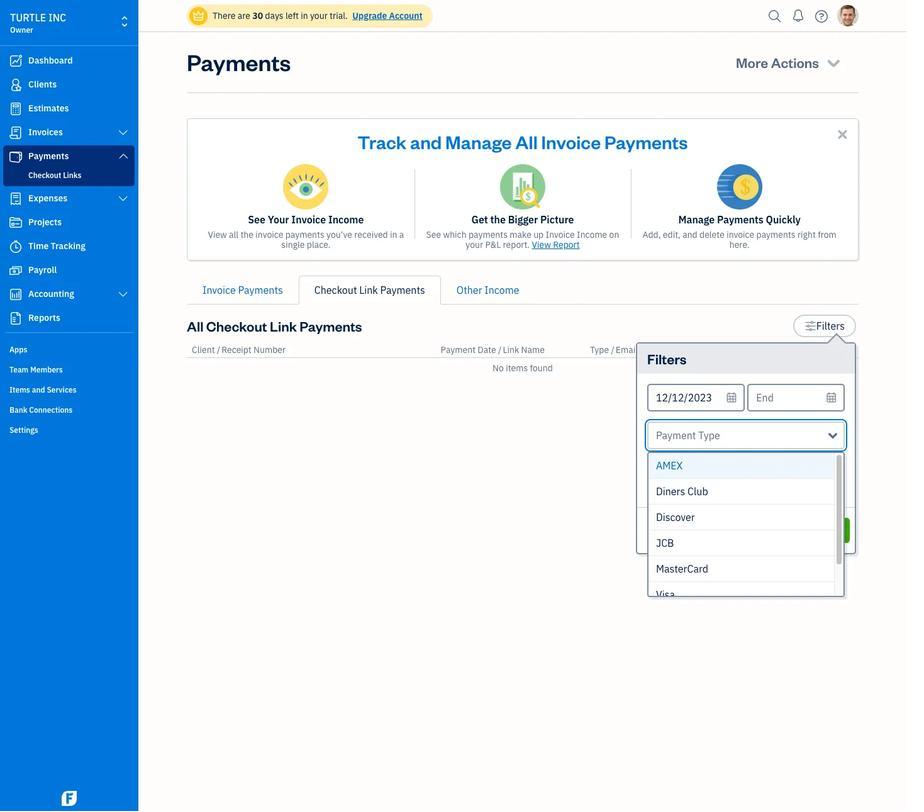 Task type: describe. For each thing, give the bounding box(es) containing it.
get
[[472, 213, 488, 226]]

owner
[[10, 25, 33, 35]]

edit,
[[663, 229, 681, 240]]

payment date button
[[441, 344, 496, 356]]

/ for type
[[611, 344, 615, 356]]

email
[[616, 344, 638, 356]]

0 vertical spatial link
[[359, 284, 378, 296]]

amount / status
[[791, 344, 854, 356]]

amount
[[791, 344, 822, 356]]

the inside the see your invoice income view all the invoice payments you've received in a single place.
[[241, 229, 254, 240]]

are
[[238, 10, 250, 21]]

timer image
[[8, 240, 23, 253]]

items
[[506, 362, 528, 374]]

discover option
[[649, 505, 834, 530]]

payment image
[[8, 150, 23, 163]]

discover
[[656, 511, 695, 524]]

time tracking
[[28, 240, 86, 252]]

payments link
[[3, 145, 135, 168]]

dashboard image
[[8, 55, 23, 67]]

client image
[[8, 79, 23, 91]]

status
[[829, 344, 854, 356]]

dashboard
[[28, 55, 73, 66]]

income inside the see your invoice income view all the invoice payments you've received in a single place.
[[328, 213, 364, 226]]

visa
[[656, 588, 675, 601]]

projects link
[[3, 211, 135, 234]]

single
[[281, 239, 305, 250]]

close image
[[836, 127, 850, 142]]

amex
[[656, 459, 683, 472]]

expenses
[[28, 193, 67, 204]]

1 horizontal spatial income
[[485, 284, 519, 296]]

which
[[443, 229, 467, 240]]

invoice payments
[[203, 284, 283, 296]]

main element
[[0, 0, 170, 811]]

view report
[[532, 239, 580, 250]]

expenses link
[[3, 188, 135, 210]]

payment type
[[656, 429, 720, 442]]

clients
[[28, 79, 57, 90]]

items
[[9, 385, 30, 395]]

clients link
[[3, 74, 135, 96]]

payments inside see which payments make up invoice income on your p&l report.
[[469, 229, 508, 240]]

invoice for payments
[[727, 229, 755, 240]]

bank
[[9, 405, 27, 415]]

links
[[63, 171, 81, 180]]

apps
[[9, 345, 27, 354]]

bank connections link
[[3, 400, 135, 419]]

name
[[521, 344, 545, 356]]

dashboard link
[[3, 50, 135, 72]]

type / email
[[590, 344, 638, 356]]

bank connections
[[9, 405, 73, 415]]

project image
[[8, 216, 23, 229]]

see which payments make up invoice income on your p&l report.
[[426, 229, 619, 250]]

search image
[[765, 7, 785, 25]]

expense image
[[8, 193, 23, 205]]

amex option
[[649, 453, 834, 479]]

manage payments quickly image
[[717, 164, 763, 210]]

invoice inside see which payments make up invoice income on your p&l report.
[[546, 229, 575, 240]]

receipt
[[222, 344, 252, 356]]

more
[[736, 53, 769, 71]]

your inside see which payments make up invoice income on your p&l report.
[[466, 239, 483, 250]]

invoices link
[[3, 121, 135, 144]]

End date in MM/DD/YYYY format text field
[[748, 384, 845, 412]]

delete
[[700, 229, 725, 240]]

payments inside main element
[[28, 150, 69, 162]]

estimates link
[[3, 98, 135, 120]]

no
[[493, 362, 504, 374]]

there
[[213, 10, 236, 21]]

report
[[553, 239, 580, 250]]

checkout for checkout link payments
[[315, 284, 357, 296]]

and inside the "manage payments quickly add, edit, and delete invoice payments right from here."
[[683, 229, 698, 240]]

add,
[[643, 229, 661, 240]]

1 horizontal spatial checkout
[[206, 317, 267, 335]]

accounting
[[28, 288, 74, 300]]

checkout links
[[28, 171, 81, 180]]

go to help image
[[812, 7, 832, 25]]

client / receipt number
[[192, 344, 286, 356]]

report image
[[8, 312, 23, 325]]

and for manage
[[410, 130, 442, 154]]

see your invoice income view all the invoice payments you've received in a single place.
[[208, 213, 404, 250]]

0 vertical spatial type
[[590, 344, 609, 356]]

0 horizontal spatial filters
[[648, 350, 687, 368]]

reports link
[[3, 307, 135, 330]]

payment for payment date / link name
[[441, 344, 476, 356]]

club
[[688, 485, 708, 498]]

chart image
[[8, 288, 23, 301]]

Payment Type field
[[648, 422, 845, 449]]

right
[[798, 229, 816, 240]]

from
[[818, 229, 837, 240]]

0 vertical spatial the
[[491, 213, 506, 226]]

in inside the see your invoice income view all the invoice payments you've received in a single place.
[[390, 229, 397, 240]]

invoice payments link
[[187, 276, 299, 305]]

turtle
[[10, 11, 46, 24]]

projects
[[28, 216, 62, 228]]

0 horizontal spatial your
[[310, 10, 328, 21]]

clear button
[[648, 518, 746, 543]]

no items found
[[493, 362, 553, 374]]

2 vertical spatial link
[[503, 344, 519, 356]]

trial.
[[330, 10, 348, 21]]

checkout for checkout links
[[28, 171, 61, 180]]

income inside see which payments make up invoice income on your p&l report.
[[577, 229, 607, 240]]



Task type: vqa. For each thing, say whether or not it's contained in the screenshot.
profit in see your project profit at a glance
no



Task type: locate. For each thing, give the bounding box(es) containing it.
freshbooks image
[[59, 791, 79, 806]]

checkout down place. at the left top
[[315, 284, 357, 296]]

1 vertical spatial chevron large down image
[[117, 151, 129, 161]]

invoice inside the see your invoice income view all the invoice payments you've received in a single place.
[[256, 229, 283, 240]]

payments down quickly
[[757, 229, 796, 240]]

30
[[253, 10, 263, 21]]

0 horizontal spatial view
[[208, 229, 227, 240]]

income right other
[[485, 284, 519, 296]]

1 vertical spatial link
[[270, 317, 297, 335]]

diners club
[[656, 485, 708, 498]]

invoice for your
[[256, 229, 283, 240]]

filters inside dropdown button
[[817, 320, 845, 332]]

team
[[9, 365, 28, 374]]

/ for client
[[217, 344, 220, 356]]

0 vertical spatial chevron large down image
[[117, 128, 129, 138]]

bigger
[[508, 213, 538, 226]]

apply button
[[751, 518, 850, 543]]

checkout links link
[[6, 168, 132, 183]]

1 horizontal spatial payment
[[656, 429, 696, 442]]

on
[[610, 229, 619, 240]]

1 vertical spatial type
[[699, 429, 720, 442]]

1 horizontal spatial all
[[516, 130, 538, 154]]

chevron large down image down checkout links link
[[117, 194, 129, 204]]

payroll link
[[3, 259, 135, 282]]

diners
[[656, 485, 685, 498]]

1 horizontal spatial type
[[699, 429, 720, 442]]

a
[[399, 229, 404, 240]]

1 vertical spatial filters
[[648, 350, 687, 368]]

get the bigger picture
[[472, 213, 574, 226]]

invoice inside the "manage payments quickly add, edit, and delete invoice payments right from here."
[[727, 229, 755, 240]]

2 vertical spatial and
[[32, 385, 45, 395]]

manage payments quickly add, edit, and delete invoice payments right from here.
[[643, 213, 837, 250]]

there are 30 days left in your trial. upgrade account
[[213, 10, 423, 21]]

here.
[[730, 239, 750, 250]]

and for services
[[32, 385, 45, 395]]

payments inside the "manage payments quickly add, edit, and delete invoice payments right from here."
[[757, 229, 796, 240]]

3 payments from the left
[[757, 229, 796, 240]]

2 payments from the left
[[469, 229, 508, 240]]

estimate image
[[8, 103, 23, 115]]

2 / from the left
[[498, 344, 502, 356]]

apps link
[[3, 340, 135, 359]]

time
[[28, 240, 49, 252]]

mastercard option
[[649, 556, 834, 582]]

track
[[358, 130, 407, 154]]

filters button
[[794, 315, 856, 337]]

0 vertical spatial all
[[516, 130, 538, 154]]

3 / from the left
[[611, 344, 615, 356]]

filters up amount / status
[[817, 320, 845, 332]]

0 horizontal spatial income
[[328, 213, 364, 226]]

chevron large down image up checkout links link
[[117, 151, 129, 161]]

payment for payment type
[[656, 429, 696, 442]]

your left p&l at right top
[[466, 239, 483, 250]]

4 / from the left
[[824, 344, 827, 356]]

1 vertical spatial and
[[683, 229, 698, 240]]

connections
[[29, 405, 73, 415]]

1 horizontal spatial in
[[390, 229, 397, 240]]

2 horizontal spatial income
[[577, 229, 607, 240]]

/ left status
[[824, 344, 827, 356]]

all up 'client'
[[187, 317, 204, 335]]

payment
[[441, 344, 476, 356], [656, 429, 696, 442]]

0 horizontal spatial link
[[270, 317, 297, 335]]

payments inside the see your invoice income view all the invoice payments you've received in a single place.
[[286, 229, 325, 240]]

1 / from the left
[[217, 344, 220, 356]]

2 vertical spatial income
[[485, 284, 519, 296]]

other
[[457, 284, 482, 296]]

apply
[[785, 523, 816, 537]]

0 horizontal spatial in
[[301, 10, 308, 21]]

1 vertical spatial payment
[[656, 429, 696, 442]]

0 vertical spatial income
[[328, 213, 364, 226]]

checkout link payments link
[[299, 276, 441, 305]]

income
[[328, 213, 364, 226], [577, 229, 607, 240], [485, 284, 519, 296]]

team members
[[9, 365, 63, 374]]

client
[[192, 344, 215, 356]]

0 horizontal spatial and
[[32, 385, 45, 395]]

chevron large down image
[[117, 194, 129, 204], [117, 289, 129, 300]]

chevron large down image down the estimates link
[[117, 128, 129, 138]]

track and manage all invoice payments
[[358, 130, 688, 154]]

payment up amex
[[656, 429, 696, 442]]

link down received
[[359, 284, 378, 296]]

0 horizontal spatial payments
[[286, 229, 325, 240]]

chevron large down image inside expenses link
[[117, 194, 129, 204]]

members
[[30, 365, 63, 374]]

1 vertical spatial the
[[241, 229, 254, 240]]

money image
[[8, 264, 23, 277]]

chevron large down image for expenses
[[117, 194, 129, 204]]

view right make
[[532, 239, 551, 250]]

0 vertical spatial checkout
[[28, 171, 61, 180]]

p&l
[[485, 239, 501, 250]]

2 horizontal spatial payments
[[757, 229, 796, 240]]

2 chevron large down image from the top
[[117, 289, 129, 300]]

checkout link payments
[[315, 284, 425, 296]]

1 horizontal spatial and
[[410, 130, 442, 154]]

diners club option
[[649, 479, 834, 505]]

0 horizontal spatial invoice
[[256, 229, 283, 240]]

list box containing amex
[[649, 453, 844, 608]]

0 vertical spatial filters
[[817, 320, 845, 332]]

filters right the email
[[648, 350, 687, 368]]

estimates
[[28, 103, 69, 114]]

invoice image
[[8, 126, 23, 139]]

in
[[301, 10, 308, 21], [390, 229, 397, 240]]

checkout up receipt
[[206, 317, 267, 335]]

view inside the see your invoice income view all the invoice payments you've received in a single place.
[[208, 229, 227, 240]]

1 chevron large down image from the top
[[117, 194, 129, 204]]

0 horizontal spatial the
[[241, 229, 254, 240]]

filters
[[817, 320, 845, 332], [648, 350, 687, 368]]

list box
[[649, 453, 844, 608]]

the right all
[[241, 229, 254, 240]]

1 horizontal spatial view
[[532, 239, 551, 250]]

notifications image
[[789, 3, 809, 28]]

more actions button
[[725, 47, 854, 77]]

inc
[[48, 11, 66, 24]]

1 horizontal spatial your
[[466, 239, 483, 250]]

/ right 'client'
[[217, 344, 220, 356]]

1 vertical spatial manage
[[679, 213, 715, 226]]

chevron large down image for invoices
[[117, 128, 129, 138]]

in right left
[[301, 10, 308, 21]]

amount button
[[791, 344, 822, 356]]

0 horizontal spatial type
[[590, 344, 609, 356]]

0 horizontal spatial all
[[187, 317, 204, 335]]

chevron large down image up reports link
[[117, 289, 129, 300]]

income up the you've
[[328, 213, 364, 226]]

1 vertical spatial all
[[187, 317, 204, 335]]

see inside see which payments make up invoice income on your p&l report.
[[426, 229, 441, 240]]

see for which
[[426, 229, 441, 240]]

chevrondown image
[[825, 53, 843, 71]]

manage
[[446, 130, 512, 154], [679, 213, 715, 226]]

view
[[208, 229, 227, 240], [532, 239, 551, 250]]

1 vertical spatial your
[[466, 239, 483, 250]]

more actions
[[736, 53, 819, 71]]

make
[[510, 229, 532, 240]]

and inside main element
[[32, 385, 45, 395]]

turtle inc owner
[[10, 11, 66, 35]]

link up number
[[270, 317, 297, 335]]

invoice inside the see your invoice income view all the invoice payments you've received in a single place.
[[292, 213, 326, 226]]

1 payments from the left
[[286, 229, 325, 240]]

get the bigger picture image
[[500, 164, 546, 210]]

all
[[229, 229, 239, 240]]

all up the get the bigger picture
[[516, 130, 538, 154]]

2 invoice from the left
[[727, 229, 755, 240]]

in left a
[[390, 229, 397, 240]]

services
[[47, 385, 77, 395]]

payments
[[286, 229, 325, 240], [469, 229, 508, 240], [757, 229, 796, 240]]

0 vertical spatial manage
[[446, 130, 512, 154]]

2 chevron large down image from the top
[[117, 151, 129, 161]]

0 vertical spatial in
[[301, 10, 308, 21]]

0 horizontal spatial checkout
[[28, 171, 61, 180]]

other income link
[[441, 276, 535, 305]]

and right edit,
[[683, 229, 698, 240]]

1 vertical spatial see
[[426, 229, 441, 240]]

tracking
[[51, 240, 86, 252]]

1 horizontal spatial filters
[[817, 320, 845, 332]]

your
[[310, 10, 328, 21], [466, 239, 483, 250]]

view left all
[[208, 229, 227, 240]]

you've
[[327, 229, 352, 240]]

your
[[268, 213, 289, 226]]

settings image
[[805, 318, 817, 334]]

0 vertical spatial payment
[[441, 344, 476, 356]]

items and services link
[[3, 380, 135, 399]]

chevron large down image
[[117, 128, 129, 138], [117, 151, 129, 161]]

manage inside the "manage payments quickly add, edit, and delete invoice payments right from here."
[[679, 213, 715, 226]]

checkout inside main element
[[28, 171, 61, 180]]

date
[[478, 344, 496, 356]]

type down the start date in mm/dd/yyyy format text box
[[699, 429, 720, 442]]

see left your
[[248, 213, 266, 226]]

Start date in MM/DD/YYYY format text field
[[648, 384, 745, 412]]

up
[[534, 229, 544, 240]]

1 vertical spatial chevron large down image
[[117, 289, 129, 300]]

your left trial.
[[310, 10, 328, 21]]

jcb
[[656, 537, 674, 549]]

items and services
[[9, 385, 77, 395]]

1 horizontal spatial payments
[[469, 229, 508, 240]]

payments for income
[[286, 229, 325, 240]]

see inside the see your invoice income view all the invoice payments you've received in a single place.
[[248, 213, 266, 226]]

team members link
[[3, 360, 135, 379]]

invoices
[[28, 126, 63, 138]]

upgrade
[[353, 10, 387, 21]]

2 horizontal spatial checkout
[[315, 284, 357, 296]]

place.
[[307, 239, 331, 250]]

1 horizontal spatial manage
[[679, 213, 715, 226]]

0 horizontal spatial see
[[248, 213, 266, 226]]

the right get
[[491, 213, 506, 226]]

1 vertical spatial checkout
[[315, 284, 357, 296]]

see for your
[[248, 213, 266, 226]]

clear
[[683, 523, 711, 537]]

time tracking link
[[3, 235, 135, 258]]

0 vertical spatial see
[[248, 213, 266, 226]]

chevron large down image for payments
[[117, 151, 129, 161]]

other income
[[457, 284, 519, 296]]

0 horizontal spatial payment
[[441, 344, 476, 356]]

settings link
[[3, 420, 135, 439]]

1 invoice from the left
[[256, 229, 283, 240]]

upgrade account link
[[350, 10, 423, 21]]

type inside field
[[699, 429, 720, 442]]

payment left 'date'
[[441, 344, 476, 356]]

payments down get
[[469, 229, 508, 240]]

1 vertical spatial income
[[577, 229, 607, 240]]

invoice right delete
[[727, 229, 755, 240]]

0 vertical spatial your
[[310, 10, 328, 21]]

payment inside payment type field
[[656, 429, 696, 442]]

quickly
[[766, 213, 801, 226]]

picture
[[541, 213, 574, 226]]

days
[[265, 10, 284, 21]]

2 horizontal spatial and
[[683, 229, 698, 240]]

see your invoice income image
[[283, 164, 329, 210]]

0 horizontal spatial manage
[[446, 130, 512, 154]]

income left on
[[577, 229, 607, 240]]

payments down your
[[286, 229, 325, 240]]

jcb option
[[649, 530, 834, 556]]

and right items
[[32, 385, 45, 395]]

/
[[217, 344, 220, 356], [498, 344, 502, 356], [611, 344, 615, 356], [824, 344, 827, 356]]

2 horizontal spatial link
[[503, 344, 519, 356]]

1 horizontal spatial see
[[426, 229, 441, 240]]

crown image
[[192, 9, 205, 22]]

1 horizontal spatial invoice
[[727, 229, 755, 240]]

1 vertical spatial in
[[390, 229, 397, 240]]

checkout up expenses
[[28, 171, 61, 180]]

account
[[389, 10, 423, 21]]

settings
[[9, 425, 38, 435]]

chevron large down image for accounting
[[117, 289, 129, 300]]

0 vertical spatial chevron large down image
[[117, 194, 129, 204]]

number
[[254, 344, 286, 356]]

and right 'track'
[[410, 130, 442, 154]]

visa option
[[649, 582, 834, 608]]

/ left the email
[[611, 344, 615, 356]]

0 vertical spatial and
[[410, 130, 442, 154]]

1 chevron large down image from the top
[[117, 128, 129, 138]]

payments inside the "manage payments quickly add, edit, and delete invoice payments right from here."
[[717, 213, 764, 226]]

accounting link
[[3, 283, 135, 306]]

report.
[[503, 239, 530, 250]]

/ right 'date'
[[498, 344, 502, 356]]

type left the email
[[590, 344, 609, 356]]

actions
[[771, 53, 819, 71]]

see left which
[[426, 229, 441, 240]]

2 vertical spatial checkout
[[206, 317, 267, 335]]

all
[[516, 130, 538, 154], [187, 317, 204, 335]]

invoice down your
[[256, 229, 283, 240]]

link up items on the top of the page
[[503, 344, 519, 356]]

1 horizontal spatial link
[[359, 284, 378, 296]]

type
[[590, 344, 609, 356], [699, 429, 720, 442]]

1 horizontal spatial the
[[491, 213, 506, 226]]

payments for add,
[[757, 229, 796, 240]]

/ for amount
[[824, 344, 827, 356]]



